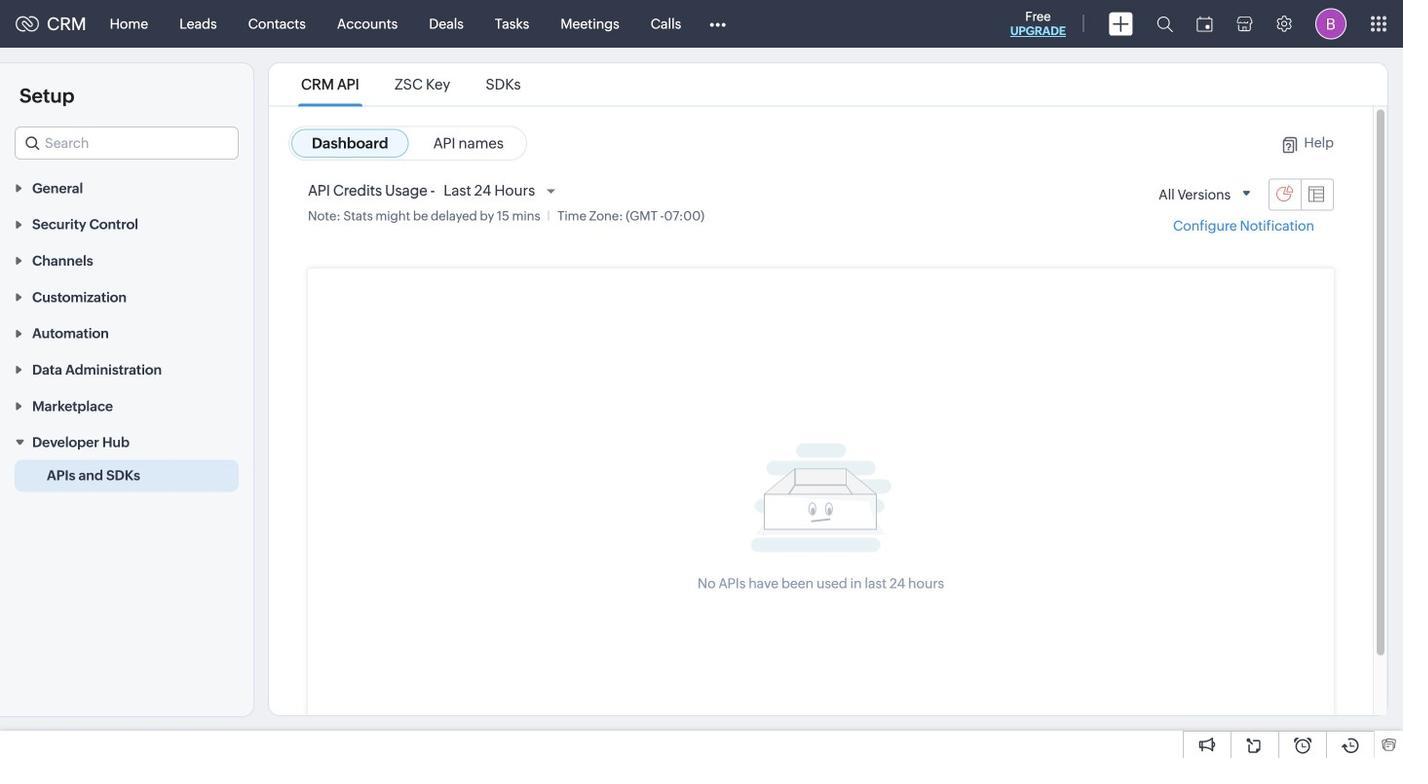 Task type: locate. For each thing, give the bounding box(es) containing it.
create menu element
[[1097, 0, 1145, 47]]

region
[[0, 461, 253, 493]]

calendar image
[[1196, 16, 1213, 32]]

list
[[284, 63, 538, 106]]

profile image
[[1315, 8, 1347, 39]]

Other Modules field
[[697, 8, 739, 39]]

profile element
[[1304, 0, 1358, 47]]

logo image
[[16, 16, 39, 32]]

search image
[[1157, 16, 1173, 32]]

None field
[[15, 127, 239, 160]]



Task type: describe. For each thing, give the bounding box(es) containing it.
search element
[[1145, 0, 1185, 48]]

Search text field
[[16, 128, 238, 159]]

create menu image
[[1109, 12, 1133, 36]]



Task type: vqa. For each thing, say whether or not it's contained in the screenshot.
MEASURE ( Y-AXIS ) at left top
no



